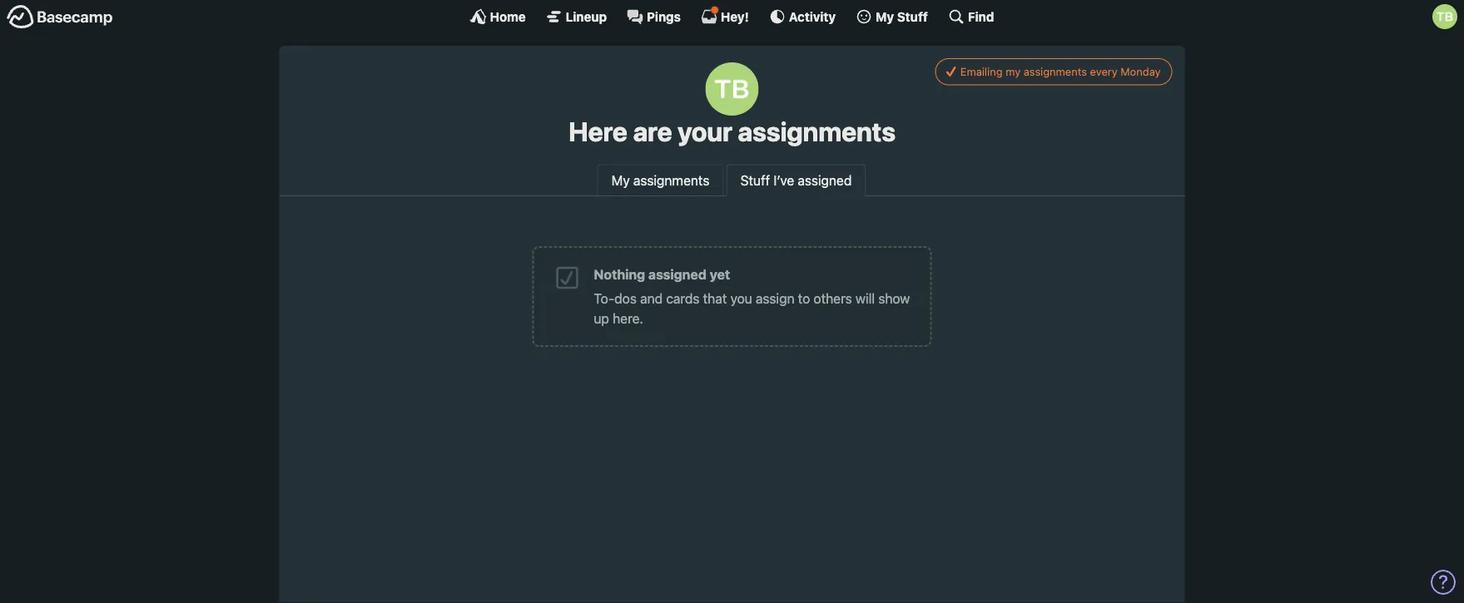 Task type: locate. For each thing, give the bounding box(es) containing it.
0 horizontal spatial my
[[612, 172, 630, 188]]

1 vertical spatial my
[[612, 172, 630, 188]]

others
[[814, 291, 853, 307]]

assigned right i've
[[798, 172, 852, 188]]

0 vertical spatial assigned
[[798, 172, 852, 188]]

2 horizontal spatial assignments
[[1024, 65, 1088, 78]]

0 horizontal spatial assignments
[[634, 172, 710, 188]]

find button
[[948, 8, 995, 25]]

0 horizontal spatial stuff
[[741, 172, 770, 188]]

assigned
[[798, 172, 852, 188], [649, 267, 707, 283]]

my down here
[[612, 172, 630, 188]]

nothing assigned yet to-dos and cards that you assign to others will show up here.
[[594, 267, 911, 327]]

1 vertical spatial assigned
[[649, 267, 707, 283]]

my inside my stuff dropdown button
[[876, 9, 895, 24]]

assignments up stuff i've assigned at the top of the page
[[738, 116, 896, 147]]

will
[[856, 291, 875, 307]]

my
[[876, 9, 895, 24], [612, 172, 630, 188]]

2 vertical spatial assignments
[[634, 172, 710, 188]]

1 vertical spatial stuff
[[741, 172, 770, 188]]

lineup
[[566, 9, 607, 24]]

my stuff
[[876, 9, 928, 24]]

0 horizontal spatial assigned
[[649, 267, 707, 283]]

every
[[1091, 65, 1118, 78]]

stuff left find 'popup button'
[[898, 9, 928, 24]]

here
[[569, 116, 628, 147]]

assignments down are
[[634, 172, 710, 188]]

my right activity
[[876, 9, 895, 24]]

stuff
[[898, 9, 928, 24], [741, 172, 770, 188]]

1 horizontal spatial assignments
[[738, 116, 896, 147]]

my for my stuff
[[876, 9, 895, 24]]

that
[[704, 291, 727, 307]]

up
[[594, 311, 610, 327]]

stuff i've assigned link
[[727, 164, 866, 198]]

find
[[968, 9, 995, 24]]

assign
[[756, 291, 795, 307]]

assignments
[[1024, 65, 1088, 78], [738, 116, 896, 147], [634, 172, 710, 188]]

stuff left i've
[[741, 172, 770, 188]]

home
[[490, 9, 526, 24]]

my assignments link
[[598, 164, 724, 196]]

to-
[[594, 291, 615, 307]]

lineup link
[[546, 8, 607, 25]]

emailing my assignments every monday button
[[936, 58, 1173, 85]]

1 horizontal spatial stuff
[[898, 9, 928, 24]]

yet
[[710, 267, 731, 283]]

show
[[879, 291, 911, 307]]

your
[[678, 116, 733, 147]]

assignments right my
[[1024, 65, 1088, 78]]

my inside the my assignments link
[[612, 172, 630, 188]]

tim burton image
[[1433, 4, 1458, 29]]

1 horizontal spatial my
[[876, 9, 895, 24]]

cards
[[666, 291, 700, 307]]

0 vertical spatial stuff
[[898, 9, 928, 24]]

my
[[1006, 65, 1021, 78]]

tim burton image
[[706, 62, 759, 116]]

emailing my assignments every monday
[[961, 65, 1161, 78]]

1 horizontal spatial assigned
[[798, 172, 852, 188]]

assigned up cards
[[649, 267, 707, 283]]

0 vertical spatial assignments
[[1024, 65, 1088, 78]]

here are your assignments
[[569, 116, 896, 147]]

stuff i've assigned
[[741, 172, 852, 188]]

0 vertical spatial my
[[876, 9, 895, 24]]

activity
[[789, 9, 836, 24]]



Task type: vqa. For each thing, say whether or not it's contained in the screenshot.
"Activity" link
yes



Task type: describe. For each thing, give the bounding box(es) containing it.
hey! button
[[701, 6, 749, 25]]

my stuff button
[[856, 8, 928, 25]]

dos
[[615, 291, 637, 307]]

activity link
[[769, 8, 836, 25]]

you
[[731, 291, 753, 307]]

pings
[[647, 9, 681, 24]]

here.
[[613, 311, 644, 327]]

monday
[[1121, 65, 1161, 78]]

assigned inside the nothing assigned yet to-dos and cards that you assign to others will show up here.
[[649, 267, 707, 283]]

nothing
[[594, 267, 646, 283]]

to
[[798, 291, 811, 307]]

stuff inside dropdown button
[[898, 9, 928, 24]]

1 vertical spatial assignments
[[738, 116, 896, 147]]

assignments inside the my assignments link
[[634, 172, 710, 188]]

main element
[[0, 0, 1465, 32]]

switch accounts image
[[7, 4, 113, 30]]

pings button
[[627, 8, 681, 25]]

my assignments
[[612, 172, 710, 188]]

home link
[[470, 8, 526, 25]]

i've
[[774, 172, 795, 188]]

assignments inside emailing my assignments every monday button
[[1024, 65, 1088, 78]]

emailing
[[961, 65, 1003, 78]]

are
[[633, 116, 672, 147]]

hey!
[[721, 9, 749, 24]]

my for my assignments
[[612, 172, 630, 188]]

and
[[640, 291, 663, 307]]



